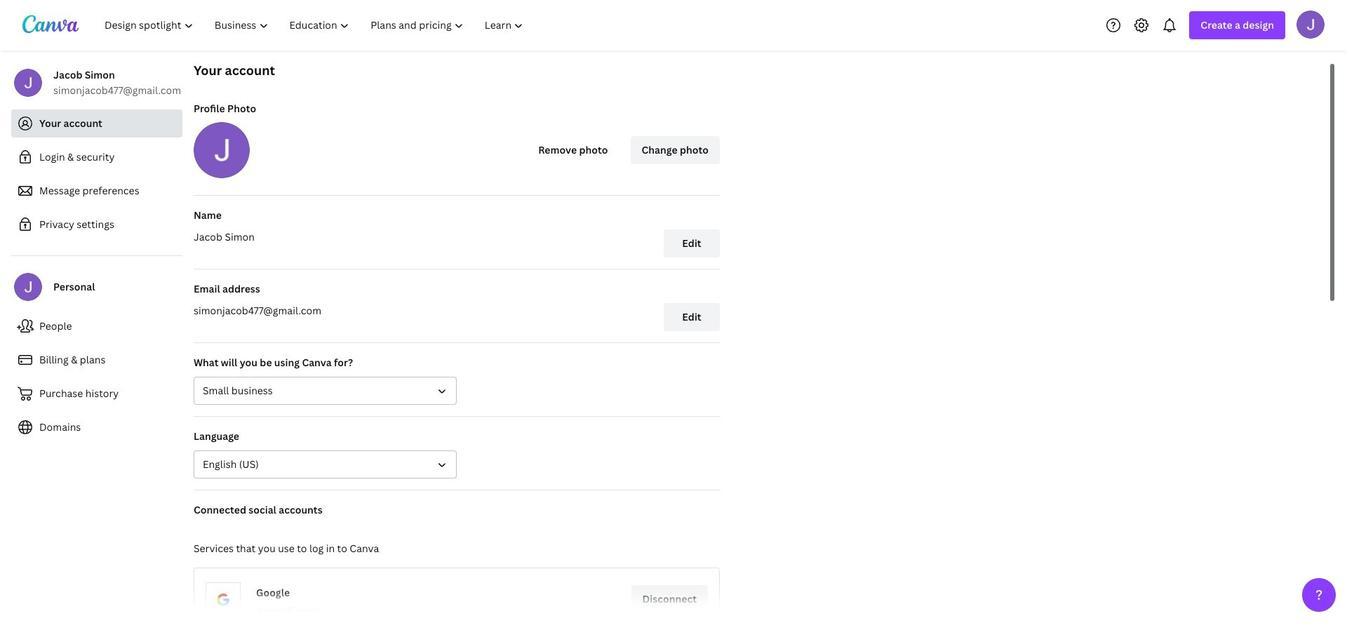 Task type: describe. For each thing, give the bounding box(es) containing it.
top level navigation element
[[95, 11, 536, 39]]

Language: English (US) button
[[194, 451, 457, 479]]

jacob simon image
[[1297, 10, 1325, 38]]



Task type: locate. For each thing, give the bounding box(es) containing it.
None button
[[194, 377, 457, 405]]



Task type: vqa. For each thing, say whether or not it's contained in the screenshot.
top level navigation ELEMENT
yes



